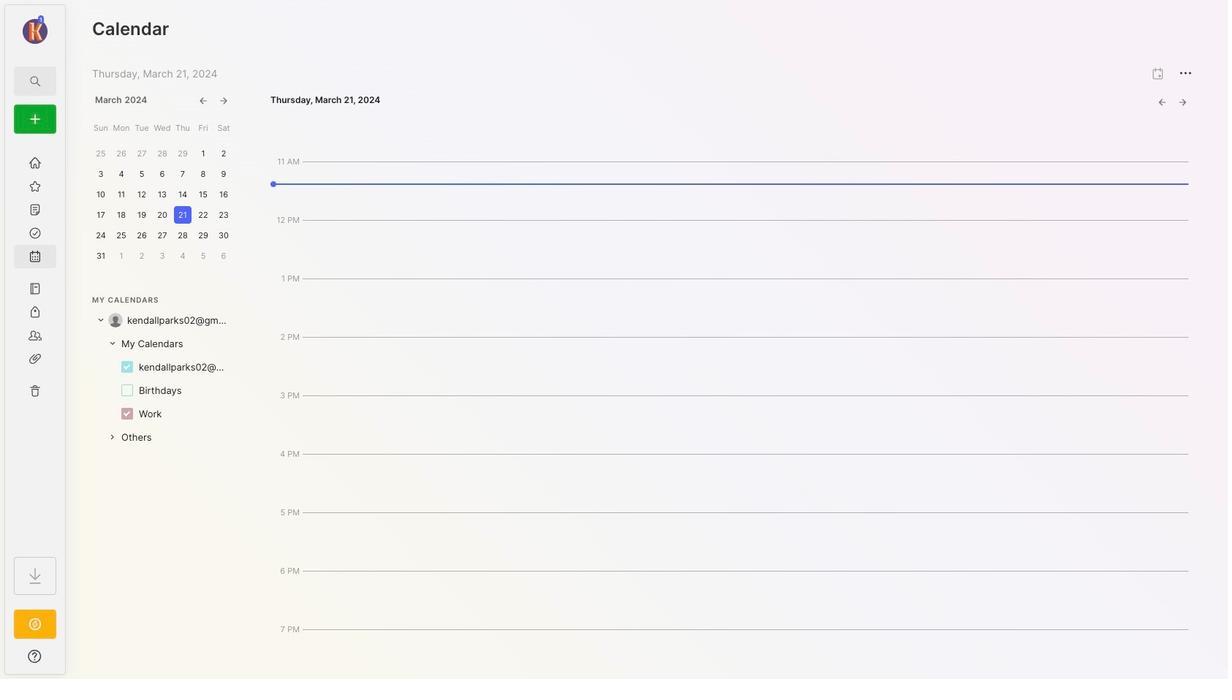 Task type: describe. For each thing, give the bounding box(es) containing it.
click to expand image
[[64, 652, 75, 670]]

More actions field
[[1172, 59, 1201, 89]]

2 row from the top
[[92, 332, 233, 355]]

WHAT'S NEW field
[[5, 645, 65, 669]]

2024 field
[[122, 95, 147, 106]]

arrow image for 1st 'row' from the bottom
[[108, 433, 117, 442]]

1 row from the top
[[92, 308, 233, 332]]

cell for 1st 'row' from the bottom
[[117, 430, 152, 445]]

arrow image
[[108, 339, 117, 348]]

cell for 4th 'row' from the bottom of the page
[[139, 360, 233, 374]]

arrow image for 1st 'row' from the top of the page
[[97, 316, 105, 325]]

more actions image
[[1178, 64, 1195, 82]]

cell for 5th 'row' from the top of the page
[[139, 407, 168, 421]]

3 row from the top
[[92, 355, 233, 379]]

main element
[[0, 0, 70, 680]]

Select409 checkbox
[[121, 408, 133, 420]]

Select405 checkbox
[[121, 361, 133, 373]]



Task type: vqa. For each thing, say whether or not it's contained in the screenshot.
second more actions field
no



Task type: locate. For each thing, give the bounding box(es) containing it.
grid
[[92, 308, 233, 449]]

4 row from the top
[[92, 379, 233, 402]]

Select407 checkbox
[[121, 385, 133, 396]]

edit search image
[[26, 72, 44, 90]]

6 row from the top
[[92, 426, 233, 449]]

row
[[92, 308, 233, 332], [92, 332, 233, 355], [92, 355, 233, 379], [92, 379, 233, 402], [92, 402, 233, 426], [92, 426, 233, 449]]

row up select407 checkbox
[[92, 355, 233, 379]]

tree inside main element
[[5, 143, 65, 544]]

row up 'select409' option
[[92, 379, 233, 402]]

0 horizontal spatial arrow image
[[97, 316, 105, 325]]

upgrade image
[[26, 616, 44, 633]]

row up select405 checkbox
[[92, 332, 233, 355]]

Account field
[[5, 14, 65, 46]]

cell for 5th 'row' from the bottom
[[117, 336, 183, 351]]

home image
[[28, 156, 42, 170]]

row group
[[92, 332, 233, 426]]

March field
[[92, 95, 122, 106]]

cell for 3rd 'row' from the bottom of the page
[[139, 383, 188, 398]]

1 vertical spatial arrow image
[[108, 433, 117, 442]]

row down 'select409' option
[[92, 426, 233, 449]]

0 vertical spatial arrow image
[[97, 316, 105, 325]]

tree
[[5, 143, 65, 544]]

row down select407 checkbox
[[92, 402, 233, 426]]

1 horizontal spatial arrow image
[[108, 433, 117, 442]]

arrow image
[[97, 316, 105, 325], [108, 433, 117, 442]]

cell
[[127, 313, 233, 328], [117, 336, 183, 351], [139, 360, 233, 374], [139, 383, 188, 398], [139, 407, 168, 421], [117, 430, 152, 445]]

row up arrow icon
[[92, 308, 233, 332]]

5 row from the top
[[92, 402, 233, 426]]



